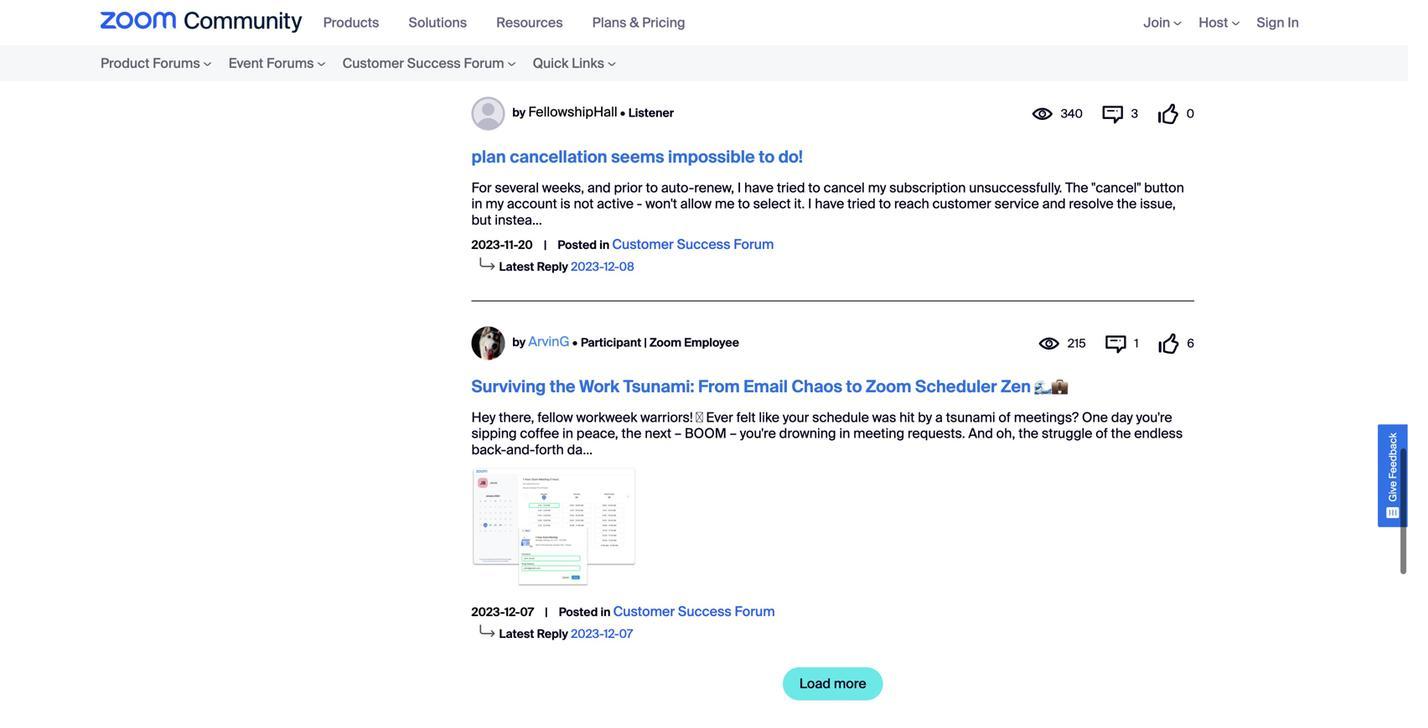 Task type: vqa. For each thing, say whether or not it's contained in the screenshot.
2023-12-08 | Posted in Zoom Notes the Posted
no



Task type: locate. For each thing, give the bounding box(es) containing it.
by left the 'a'
[[918, 409, 933, 426]]

0 vertical spatial latest
[[499, 30, 535, 45]]

was
[[873, 409, 897, 426]]

2023- for 2021-09-20 | posted in customer success forum latest reply 2023-12-11
[[571, 30, 604, 45]]

join
[[1144, 14, 1171, 31]]

success inside "menu bar"
[[407, 55, 461, 72]]

by right the fellowshiphall icon
[[513, 105, 526, 121]]

| inside 2021-09-20 | posted in customer success forum latest reply 2023-12-11
[[548, 8, 551, 23]]

by for surviving
[[513, 335, 526, 350]]

select
[[754, 195, 791, 213]]


[[697, 409, 703, 426]]

menu bar containing product forums
[[67, 45, 658, 81]]

plan cancellation seems impossible to do!
[[472, 146, 803, 168]]

12- inside 2023-11-20 | posted in customer success forum latest reply 2023-12-08
[[604, 259, 620, 275]]

my left account on the top
[[486, 195, 504, 213]]

2023-12-11 link
[[571, 30, 628, 45]]

latest inside 2023-11-20 | posted in customer success forum latest reply 2023-12-08
[[499, 259, 535, 275]]

my right cancel
[[868, 179, 887, 197]]

3 reply from the top
[[537, 626, 569, 642]]

2023- for 2023-11-20 | posted in customer success forum latest reply 2023-12-08
[[571, 259, 604, 275]]

and right the service
[[1043, 195, 1066, 213]]

1 vertical spatial latest
[[499, 259, 535, 275]]

posted inside 2023-11-20 | posted in customer success forum latest reply 2023-12-08
[[558, 237, 597, 253]]

posted up 2023-12-07 link
[[559, 604, 598, 620]]

and-
[[507, 441, 535, 459]]

surviving the work tsunami: from email chaos to zoom scheduler zen 🌊💼 link
[[472, 376, 1069, 397]]

and
[[969, 425, 994, 442]]

12- inside 2021-09-20 | posted in customer success forum latest reply 2023-12-11
[[604, 30, 619, 45]]

seems
[[611, 146, 665, 168]]

posted up 2023-12-11 link
[[562, 8, 601, 23]]

i right the me on the top of page
[[738, 179, 741, 197]]

in up 2023-12-08 link
[[600, 237, 610, 253]]

| inside 2023-11-20 | posted in customer success forum latest reply 2023-12-08
[[544, 237, 547, 253]]

2023-12-07 | posted in customer success forum latest reply 2023-12-07
[[472, 603, 775, 642]]

tried down the do!
[[777, 179, 805, 197]]

latest inside 2023-12-07 | posted in customer success forum latest reply 2023-12-07
[[499, 626, 535, 642]]

product forums
[[101, 55, 200, 72]]

reply inside 2023-12-07 | posted in customer success forum latest reply 2023-12-07
[[537, 626, 569, 642]]

da...
[[567, 441, 593, 459]]

the inside 'for several weeks, and prior to auto-renew, i have tried to cancel my subscription unsuccessfully. the "cancel" button in my account is not active - won't allow me to select it. i have tried to reach customer service and resolve the issue, but instea...'
[[1117, 195, 1137, 213]]

of right and in the right of the page
[[999, 409, 1011, 426]]

forum inside 2021-09-20 | posted in customer success forum latest reply 2023-12-11
[[738, 6, 778, 24]]

zoom
[[650, 335, 682, 350], [866, 376, 912, 397]]

1 latest from the top
[[499, 30, 535, 45]]

2 vertical spatial latest
[[499, 626, 535, 642]]

20
[[522, 8, 537, 23], [518, 237, 533, 253]]

prior
[[614, 179, 643, 197]]

12- for 2023-11-20 | posted in customer success forum latest reply 2023-12-08
[[604, 259, 620, 275]]

latest
[[499, 30, 535, 45], [499, 259, 535, 275], [499, 626, 535, 642]]

2023- for 2023-12-07 | posted in customer success forum latest reply 2023-12-07
[[571, 626, 604, 642]]

have right it.
[[815, 195, 845, 213]]

arving link
[[529, 333, 570, 351]]

menu bar containing join
[[1119, 0, 1308, 45]]

forum for 2023-11-20 | posted in customer success forum latest reply 2023-12-08
[[734, 236, 774, 253]]

you're left your
[[740, 425, 776, 442]]

success
[[681, 6, 735, 24], [407, 55, 461, 72], [677, 236, 731, 253], [678, 603, 732, 620]]

posted inside 2021-09-20 | posted in customer success forum latest reply 2023-12-11
[[562, 8, 601, 23]]

20 for 2023-11-20 | posted in customer success forum latest reply 2023-12-08
[[518, 237, 533, 253]]

latest for surviving
[[499, 626, 535, 642]]

not
[[574, 195, 594, 213]]

1 horizontal spatial zoom
[[866, 376, 912, 397]]

| inside 2023-12-07 | posted in customer success forum latest reply 2023-12-07
[[545, 604, 548, 620]]

2 – from the left
[[730, 425, 737, 442]]

1 vertical spatial 20
[[518, 237, 533, 253]]

have right the me on the top of page
[[745, 179, 774, 197]]

1 horizontal spatial forums
[[267, 55, 314, 72]]

|
[[548, 8, 551, 23], [544, 237, 547, 253], [644, 335, 647, 350], [545, 604, 548, 620]]

unsuccessfully.
[[970, 179, 1063, 197]]

load more
[[800, 675, 867, 693]]

forums right event
[[267, 55, 314, 72]]

customer for 2023-11-20 | posted in customer success forum latest reply 2023-12-08
[[612, 236, 674, 253]]

product
[[101, 55, 150, 72]]

to right the me on the top of page
[[738, 195, 750, 213]]

– right the next
[[675, 425, 682, 442]]

fellowshiphall
[[529, 103, 618, 121]]

forums
[[153, 55, 200, 72], [267, 55, 314, 72]]

1 horizontal spatial my
[[868, 179, 887, 197]]

0 horizontal spatial of
[[999, 409, 1011, 426]]

latest inside 2021-09-20 | posted in customer success forum latest reply 2023-12-11
[[499, 30, 535, 45]]

1 horizontal spatial of
[[1096, 425, 1108, 442]]

employee
[[684, 335, 740, 350]]

reply left 2023-12-07 link
[[537, 626, 569, 642]]

the left issue,
[[1117, 195, 1137, 213]]

posted up 2023-12-08 link
[[558, 237, 597, 253]]

2023-
[[571, 30, 604, 45], [472, 237, 505, 253], [571, 259, 604, 275], [472, 604, 505, 620], [571, 626, 604, 642]]

0 horizontal spatial –
[[675, 425, 682, 442]]

1 horizontal spatial you're
[[1137, 409, 1173, 426]]

in inside 2021-09-20 | posted in customer success forum latest reply 2023-12-11
[[604, 8, 614, 23]]

1 vertical spatial reply
[[537, 259, 569, 275]]

of left day
[[1096, 425, 1108, 442]]

in left several
[[472, 195, 483, 213]]

20 right 2021-
[[522, 8, 537, 23]]

for several weeks, and prior to auto-renew, i have tried to cancel my subscription unsuccessfully. the "cancel" button in my account is not active - won't allow me to select it. i have tried to reach customer service and resolve the issue, but instea...
[[472, 179, 1185, 229]]

load
[[800, 675, 831, 693]]

12-
[[604, 30, 619, 45], [604, 259, 620, 275], [505, 604, 520, 620], [604, 626, 620, 642]]

my
[[868, 179, 887, 197], [486, 195, 504, 213]]

success inside 2023-12-07 | posted in customer success forum latest reply 2023-12-07
[[678, 603, 732, 620]]

surviving
[[472, 376, 546, 397]]

auto-
[[662, 179, 695, 197]]

forum for 2021-09-20 | posted in customer success forum latest reply 2023-12-11
[[738, 6, 778, 24]]

0 vertical spatial zoom
[[650, 335, 682, 350]]

1 horizontal spatial –
[[730, 425, 737, 442]]

there,
[[499, 409, 535, 426]]

– right boom
[[730, 425, 737, 442]]

resources link
[[497, 14, 576, 31]]

success inside 2023-11-20 | posted in customer success forum latest reply 2023-12-08
[[677, 236, 731, 253]]

2 forums from the left
[[267, 55, 314, 72]]

i right it.
[[808, 195, 812, 213]]

issue,
[[1141, 195, 1176, 213]]

day
[[1112, 409, 1133, 426]]

forum inside 2023-12-07 | posted in customer success forum latest reply 2023-12-07
[[735, 603, 775, 620]]

20 down instea...
[[518, 237, 533, 253]]

the up the fellow on the bottom left of the page
[[550, 376, 576, 397]]

by inside by fellowshiphall • listener
[[513, 105, 526, 121]]

forums down community.title image
[[153, 55, 200, 72]]

1 vertical spatial 07
[[620, 626, 633, 642]]

2021-09-20 | posted in customer success forum latest reply 2023-12-11
[[472, 6, 778, 45]]

customer
[[933, 195, 992, 213]]

posted
[[562, 8, 601, 23], [558, 237, 597, 253], [559, 604, 598, 620]]

in up 2023-12-11 link
[[604, 8, 614, 23]]

2 vertical spatial by
[[918, 409, 933, 426]]

you're
[[1137, 409, 1173, 426], [740, 425, 776, 442]]

resolve
[[1069, 195, 1114, 213]]

customer success forum
[[343, 55, 504, 72]]

coffee
[[520, 425, 560, 442]]

in up 2023-12-07 link
[[601, 604, 611, 620]]

customer inside 2023-11-20 | posted in customer success forum latest reply 2023-12-08
[[612, 236, 674, 253]]

• for work
[[573, 335, 578, 350]]

success for 2023-12-07 | posted in customer success forum latest reply 2023-12-07
[[678, 603, 732, 620]]

07
[[520, 604, 534, 620], [620, 626, 633, 642]]

customer for 2021-09-20 | posted in customer success forum latest reply 2023-12-11
[[616, 6, 678, 24]]

sign
[[1257, 14, 1285, 31]]

0 vertical spatial reply
[[537, 30, 569, 45]]

0 horizontal spatial my
[[486, 195, 504, 213]]

listener
[[629, 105, 674, 121]]

posted inside 2023-12-07 | posted in customer success forum latest reply 2023-12-07
[[559, 604, 598, 620]]

1 vertical spatial •
[[573, 335, 578, 350]]

cancel
[[824, 179, 865, 197]]

1 vertical spatial posted
[[558, 237, 597, 253]]

1 vertical spatial by
[[513, 335, 526, 350]]

reply up quick
[[537, 30, 569, 45]]

• right arving
[[573, 335, 578, 350]]

menu bar containing products
[[315, 0, 707, 45]]

215
[[1068, 336, 1086, 351]]

0 horizontal spatial forums
[[153, 55, 200, 72]]

0 vertical spatial 07
[[520, 604, 534, 620]]

2 vertical spatial posted
[[559, 604, 598, 620]]

6
[[1188, 336, 1195, 351]]

plans & pricing
[[593, 14, 686, 31]]

0 vertical spatial •
[[620, 105, 626, 121]]

oh,
[[997, 425, 1016, 442]]

3 latest from the top
[[499, 626, 535, 642]]

fellow
[[538, 409, 573, 426]]

0 vertical spatial posted
[[562, 8, 601, 23]]

1 horizontal spatial tried
[[848, 195, 876, 213]]

zoom up was
[[866, 376, 912, 397]]

success inside 2021-09-20 | posted in customer success forum latest reply 2023-12-11
[[681, 6, 735, 24]]

0 horizontal spatial zoom
[[650, 335, 682, 350]]

solutions link
[[409, 14, 480, 31]]

0 vertical spatial 20
[[522, 8, 537, 23]]

posted for the
[[559, 604, 598, 620]]

menu bar
[[315, 0, 707, 45], [1119, 0, 1308, 45], [67, 45, 658, 81]]

to right it.
[[809, 179, 821, 197]]

next
[[645, 425, 672, 442]]

reply left 2023-12-08 link
[[537, 259, 569, 275]]

reach
[[895, 195, 930, 213]]

scheduler
[[916, 376, 998, 397]]

2023- inside 2021-09-20 | posted in customer success forum latest reply 2023-12-11
[[571, 30, 604, 45]]

12- for 2021-09-20 | posted in customer success forum latest reply 2023-12-11
[[604, 30, 619, 45]]

forum for 2023-12-07 | posted in customer success forum latest reply 2023-12-07
[[735, 603, 775, 620]]

in right 'coffee'
[[563, 425, 574, 442]]

–
[[675, 425, 682, 442], [730, 425, 737, 442]]

plans & pricing link
[[593, 14, 698, 31]]

| for 2023-11-20 | posted in customer success forum latest reply 2023-12-08
[[544, 237, 547, 253]]

by inside hey there, fellow workweek warriors!  ever felt like your schedule was hit by a tsunami of meetings? one day you're sipping coffee in peace, the next – boom – you're drowning in meeting requests. and oh, the struggle of the endless back-and-forth da...
[[918, 409, 933, 426]]

• inside by fellowshiphall • listener
[[620, 105, 626, 121]]

customer inside 2023-12-07 | posted in customer success forum latest reply 2023-12-07
[[614, 603, 675, 620]]

2 reply from the top
[[537, 259, 569, 275]]

09-
[[502, 8, 522, 23]]

the right one
[[1112, 425, 1132, 442]]

1 horizontal spatial and
[[1043, 195, 1066, 213]]

customer inside 2021-09-20 | posted in customer success forum latest reply 2023-12-11
[[616, 6, 678, 24]]

host link
[[1199, 14, 1241, 31]]

felt
[[737, 409, 756, 426]]

weeks,
[[542, 179, 585, 197]]

20 inside 2021-09-20 | posted in customer success forum latest reply 2023-12-11
[[522, 8, 537, 23]]

0 vertical spatial by
[[513, 105, 526, 121]]

reply inside 2023-11-20 | posted in customer success forum latest reply 2023-12-08
[[537, 259, 569, 275]]

tried left "reach"
[[848, 195, 876, 213]]

of
[[999, 409, 1011, 426], [1096, 425, 1108, 442]]

reply inside 2021-09-20 | posted in customer success forum latest reply 2023-12-11
[[537, 30, 569, 45]]

2 vertical spatial reply
[[537, 626, 569, 642]]

20 inside 2023-11-20 | posted in customer success forum latest reply 2023-12-08
[[518, 237, 533, 253]]

you're right day
[[1137, 409, 1173, 426]]

by left arving
[[513, 335, 526, 350]]

2 latest from the top
[[499, 259, 535, 275]]

0 horizontal spatial •
[[573, 335, 578, 350]]

by inside by arving • participant | zoom employee
[[513, 335, 526, 350]]

1 forums from the left
[[153, 55, 200, 72]]

1 horizontal spatial •
[[620, 105, 626, 121]]

quick
[[533, 55, 569, 72]]

1 horizontal spatial 07
[[620, 626, 633, 642]]

forum inside 2023-11-20 | posted in customer success forum latest reply 2023-12-08
[[734, 236, 774, 253]]

•
[[620, 105, 626, 121], [573, 335, 578, 350]]

forums inside 'link'
[[267, 55, 314, 72]]

11
[[619, 30, 628, 45]]

• inside by arving • participant | zoom employee
[[573, 335, 578, 350]]

1 reply from the top
[[537, 30, 569, 45]]

and left prior at the left
[[588, 179, 611, 197]]

to left the do!
[[759, 146, 775, 168]]

resources
[[497, 14, 563, 31]]

zoom up the tsunami:
[[650, 335, 682, 350]]

sign in
[[1257, 14, 1300, 31]]

for
[[472, 179, 492, 197]]

• left the listener
[[620, 105, 626, 121]]



Task type: describe. For each thing, give the bounding box(es) containing it.
join link
[[1144, 14, 1183, 31]]

success for 2021-09-20 | posted in customer success forum latest reply 2023-12-11
[[681, 6, 735, 24]]

by for plan
[[513, 105, 526, 121]]

requests.
[[908, 425, 966, 442]]

by fellowshiphall • listener
[[513, 103, 674, 121]]

event forums
[[229, 55, 314, 72]]

arving
[[529, 333, 570, 351]]

in inside 2023-11-20 | posted in customer success forum latest reply 2023-12-08
[[600, 237, 610, 253]]

products link
[[323, 14, 392, 31]]

endless
[[1135, 425, 1183, 442]]

it.
[[794, 195, 805, 213]]

latest for plan
[[499, 259, 535, 275]]

renew,
[[695, 179, 735, 197]]

posted for cancellation
[[558, 237, 597, 253]]

0 horizontal spatial and
[[588, 179, 611, 197]]

quick links link
[[525, 45, 625, 81]]

the left the next
[[622, 425, 642, 442]]

forum inside "menu bar"
[[464, 55, 504, 72]]

forth
[[535, 441, 564, 459]]

your
[[783, 409, 809, 426]]

community.title image
[[101, 12, 302, 34]]

0 horizontal spatial have
[[745, 179, 774, 197]]

0 horizontal spatial you're
[[740, 425, 776, 442]]

| for 2023-12-07 | posted in customer success forum latest reply 2023-12-07
[[545, 604, 548, 620]]

peace,
[[577, 425, 619, 442]]

hit
[[900, 409, 915, 426]]

customer inside "menu bar"
[[343, 55, 404, 72]]

"cancel"
[[1092, 179, 1142, 197]]

work
[[580, 376, 620, 397]]

tsunami:
[[624, 376, 695, 397]]

tsunami
[[946, 409, 996, 426]]

20 for 2021-09-20 | posted in customer success forum latest reply 2023-12-11
[[522, 8, 537, 23]]

pricing
[[642, 14, 686, 31]]

to right -
[[646, 179, 658, 197]]

2023-12-08 link
[[571, 259, 635, 275]]

subscription
[[890, 179, 966, 197]]

warriors!
[[641, 409, 693, 426]]

12- for 2023-12-07 | posted in customer success forum latest reply 2023-12-07
[[604, 626, 620, 642]]

08
[[620, 259, 635, 275]]

plan cancellation seems impossible to do! link
[[472, 146, 803, 168]]

fellowshiphall link
[[529, 103, 618, 121]]

customer success forum link for 2023-11-20 | posted in customer success forum latest reply 2023-12-08
[[612, 236, 774, 253]]

by arving • participant | zoom employee
[[513, 333, 740, 351]]

2023-11-20 | posted in customer success forum latest reply 2023-12-08
[[472, 236, 774, 275]]

plan
[[472, 146, 506, 168]]

more
[[834, 675, 867, 693]]

me
[[715, 195, 735, 213]]

the right oh,
[[1019, 425, 1039, 442]]

to left "reach"
[[879, 195, 891, 213]]

products
[[323, 14, 379, 31]]

impossible
[[668, 146, 755, 168]]

🌊💼
[[1035, 376, 1069, 397]]

hey there, fellow workweek warriors!  ever felt like your schedule was hit by a tsunami of meetings? one day you're sipping coffee in peace, the next – boom – you're drowning in meeting requests. and oh, the struggle of the endless back-and-forth da...
[[472, 409, 1183, 459]]

zoom inside by arving • participant | zoom employee
[[650, 335, 682, 350]]

forums for product forums
[[153, 55, 200, 72]]

0 horizontal spatial tried
[[777, 179, 805, 197]]

event forums link
[[220, 45, 334, 81]]

product forums link
[[101, 45, 220, 81]]

customer success forum link for 2021-09-20 | posted in customer success forum latest reply 2023-12-11
[[616, 6, 778, 24]]

arving image
[[472, 327, 505, 360]]

from
[[699, 376, 740, 397]]

1 horizontal spatial have
[[815, 195, 845, 213]]

drowning
[[780, 425, 836, 442]]

• for seems
[[620, 105, 626, 121]]

| inside by arving • participant | zoom employee
[[644, 335, 647, 350]]

do!
[[779, 146, 803, 168]]

in inside 'for several weeks, and prior to auto-renew, i have tried to cancel my subscription unsuccessfully. the "cancel" button in my account is not active - won't allow me to select it. i have tried to reach customer service and resolve the issue, but instea...'
[[472, 195, 483, 213]]

reply for the
[[537, 626, 569, 642]]

account
[[507, 195, 557, 213]]

1 horizontal spatial i
[[808, 195, 812, 213]]

| for 2021-09-20 | posted in customer success forum latest reply 2023-12-11
[[548, 8, 551, 23]]

in left meeting
[[840, 425, 851, 442]]

allow
[[681, 195, 712, 213]]

instea...
[[495, 211, 542, 229]]

1 – from the left
[[675, 425, 682, 442]]

customer success forum link for 2023-12-07 | posted in customer success forum latest reply 2023-12-07
[[614, 603, 775, 620]]

2021-
[[472, 8, 502, 23]]

0 horizontal spatial 07
[[520, 604, 534, 620]]

forums for event forums
[[267, 55, 314, 72]]

several
[[495, 179, 539, 197]]

340
[[1061, 106, 1083, 121]]

1
[[1135, 336, 1139, 351]]

plans
[[593, 14, 627, 31]]

0 horizontal spatial i
[[738, 179, 741, 197]]

solutions
[[409, 14, 467, 31]]

success for 2023-11-20 | posted in customer success forum latest reply 2023-12-08
[[677, 236, 731, 253]]

service
[[995, 195, 1040, 213]]

quick links
[[533, 55, 605, 72]]

host
[[1199, 14, 1229, 31]]

a
[[936, 409, 943, 426]]

2023-12-07 link
[[571, 626, 633, 642]]

screenshot 2023-12-07 at 11.28.57 am.png image
[[472, 466, 636, 587]]

hey
[[472, 409, 496, 426]]

is
[[561, 195, 571, 213]]

email
[[744, 376, 788, 397]]

workweek
[[576, 409, 638, 426]]

to up schedule
[[847, 376, 863, 397]]

ever
[[706, 409, 734, 426]]

back-
[[472, 441, 507, 459]]

boom
[[685, 425, 727, 442]]

in inside 2023-12-07 | posted in customer success forum latest reply 2023-12-07
[[601, 604, 611, 620]]

button
[[1145, 179, 1185, 197]]

fellowshiphall image
[[472, 97, 505, 130]]

-
[[637, 195, 643, 213]]

0
[[1187, 106, 1195, 121]]

reply for cancellation
[[537, 259, 569, 275]]

surviving the work tsunami: from email chaos to zoom scheduler zen 🌊💼
[[472, 376, 1069, 397]]

customer for 2023-12-07 | posted in customer success forum latest reply 2023-12-07
[[614, 603, 675, 620]]

meeting
[[854, 425, 905, 442]]

load more link
[[783, 668, 884, 701]]

3
[[1132, 106, 1139, 121]]

participant
[[581, 335, 642, 350]]

1 vertical spatial zoom
[[866, 376, 912, 397]]

sipping
[[472, 425, 517, 442]]

won't
[[646, 195, 677, 213]]



